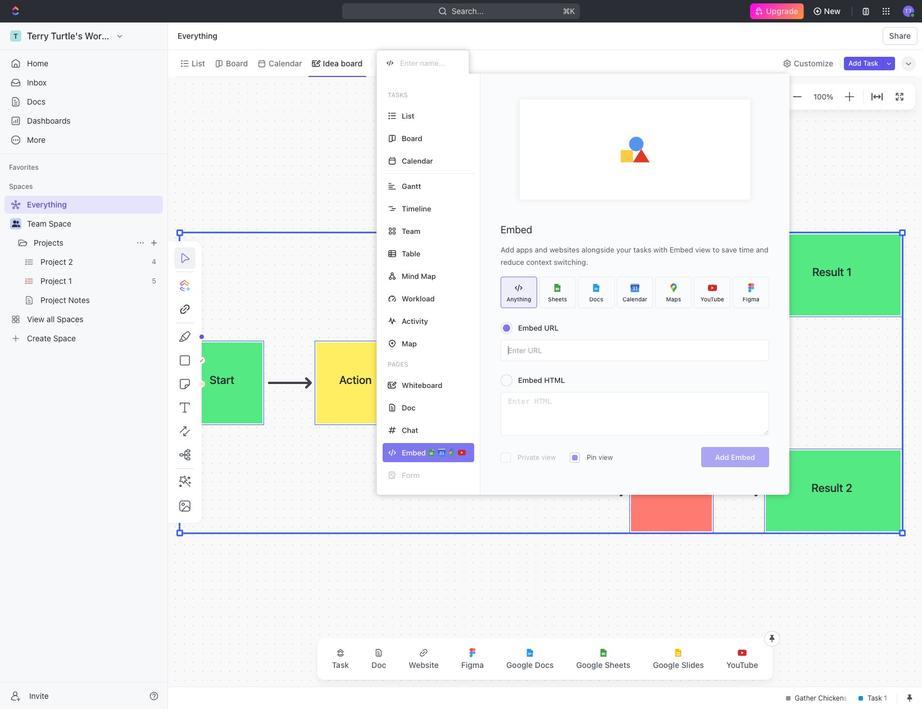 Task type: locate. For each thing, give the bounding box(es) containing it.
chat
[[402, 425, 419, 434]]

docs inside google docs "button"
[[535, 660, 554, 670]]

embed for embed html
[[518, 376, 543, 385]]

embed inside button
[[732, 453, 756, 462]]

home link
[[4, 55, 163, 73]]

0 vertical spatial docs
[[27, 97, 46, 106]]

1 horizontal spatial and
[[756, 245, 769, 254]]

and right time at the top right of the page
[[756, 245, 769, 254]]

youtube right 'maps'
[[701, 295, 725, 302]]

1 horizontal spatial sheets
[[605, 660, 631, 670]]

google slides button
[[644, 642, 713, 676]]

0 vertical spatial calendar
[[269, 58, 302, 68]]

1 vertical spatial figma
[[462, 660, 484, 670]]

1 vertical spatial calendar
[[402, 156, 433, 165]]

Enter HTML text field
[[502, 392, 769, 435]]

add
[[849, 59, 862, 67], [501, 245, 515, 254], [716, 453, 730, 462]]

⌘k
[[563, 6, 576, 16]]

1 vertical spatial add
[[501, 245, 515, 254]]

1 horizontal spatial view
[[599, 453, 613, 462]]

figma down time at the top right of the page
[[743, 295, 760, 302]]

t
[[732, 92, 736, 101]]

1 horizontal spatial list
[[402, 111, 415, 120]]

calendar link
[[267, 55, 302, 71]]

customize
[[794, 58, 834, 68]]

view for private view
[[542, 453, 556, 462]]

1 horizontal spatial figma
[[743, 295, 760, 302]]

websites
[[550, 245, 580, 254]]

context
[[527, 258, 552, 267]]

0 vertical spatial board
[[226, 58, 248, 68]]

figma
[[743, 295, 760, 302], [462, 660, 484, 670]]

team space link
[[27, 215, 161, 233]]

1 vertical spatial board
[[402, 134, 423, 143]]

team inside sidebar navigation
[[27, 219, 47, 228]]

0 horizontal spatial youtube
[[701, 295, 725, 302]]

0 horizontal spatial and
[[535, 245, 548, 254]]

add embed button
[[702, 447, 770, 467]]

2 horizontal spatial view
[[696, 245, 711, 254]]

workload
[[402, 294, 435, 303]]

view
[[696, 245, 711, 254], [542, 453, 556, 462], [599, 453, 613, 462]]

home
[[27, 58, 48, 68]]

1 horizontal spatial docs
[[535, 660, 554, 670]]

google for google slides
[[653, 660, 680, 670]]

map right mind
[[421, 271, 436, 280]]

board right list link at the top of the page
[[226, 58, 248, 68]]

add for add embed
[[716, 453, 730, 462]]

sheets
[[548, 295, 568, 302], [605, 660, 631, 670]]

team
[[27, 219, 47, 228], [402, 226, 421, 235]]

add embed
[[716, 453, 756, 462]]

embed inside add apps and websites alongside your tasks with embed view to save time and reduce context switching.
[[670, 245, 694, 254]]

0 horizontal spatial add
[[501, 245, 515, 254]]

new
[[825, 6, 841, 16]]

0 horizontal spatial doc
[[372, 660, 386, 670]]

search...
[[452, 6, 484, 16]]

1 horizontal spatial map
[[421, 271, 436, 280]]

team space
[[27, 219, 71, 228]]

team for team space
[[27, 219, 47, 228]]

figma right website
[[462, 660, 484, 670]]

1 horizontal spatial team
[[402, 226, 421, 235]]

task inside "button"
[[332, 660, 349, 670]]

invite
[[29, 691, 49, 700]]

1 and from the left
[[535, 245, 548, 254]]

url
[[545, 323, 559, 332]]

0 horizontal spatial view
[[542, 453, 556, 462]]

0 horizontal spatial map
[[402, 339, 417, 348]]

dashboards link
[[4, 112, 163, 130]]

1 vertical spatial map
[[402, 339, 417, 348]]

switching.
[[554, 258, 589, 267]]

mind
[[402, 271, 419, 280]]

projects
[[34, 238, 63, 247]]

add inside add apps and websites alongside your tasks with embed view to save time and reduce context switching.
[[501, 245, 515, 254]]

0 vertical spatial figma
[[743, 295, 760, 302]]

doc button
[[363, 642, 395, 676]]

list down tasks
[[402, 111, 415, 120]]

embed url
[[518, 323, 559, 332]]

view right private
[[542, 453, 556, 462]]

upgrade link
[[751, 3, 804, 19]]

calendar
[[269, 58, 302, 68], [402, 156, 433, 165], [623, 295, 648, 302]]

map
[[421, 271, 436, 280], [402, 339, 417, 348]]

doc right task "button" at left
[[372, 660, 386, 670]]

and up "context"
[[535, 245, 548, 254]]

0 vertical spatial task
[[864, 59, 879, 67]]

google inside "button"
[[507, 660, 533, 670]]

0 horizontal spatial task
[[332, 660, 349, 670]]

list
[[192, 58, 205, 68], [402, 111, 415, 120]]

doc up chat
[[402, 403, 416, 412]]

embed for embed
[[501, 224, 533, 236]]

embed
[[501, 224, 533, 236], [670, 245, 694, 254], [518, 323, 543, 332], [518, 376, 543, 385], [732, 453, 756, 462]]

calendar up gantt
[[402, 156, 433, 165]]

0 vertical spatial sheets
[[548, 295, 568, 302]]

youtube right slides in the bottom right of the page
[[727, 660, 759, 670]]

google
[[507, 660, 533, 670], [577, 660, 603, 670], [653, 660, 680, 670]]

2 vertical spatial add
[[716, 453, 730, 462]]

space
[[49, 219, 71, 228]]

list link
[[189, 55, 205, 71]]

map down activity
[[402, 339, 417, 348]]

customize button
[[780, 55, 837, 71]]

1 vertical spatial doc
[[372, 660, 386, 670]]

0 horizontal spatial team
[[27, 219, 47, 228]]

2 vertical spatial calendar
[[623, 295, 648, 302]]

alongside
[[582, 245, 615, 254]]

0 horizontal spatial docs
[[27, 97, 46, 106]]

view right pin
[[599, 453, 613, 462]]

upgrade
[[767, 6, 799, 16]]

save
[[722, 245, 738, 254]]

task
[[864, 59, 879, 67], [332, 660, 349, 670]]

whiteboard
[[402, 380, 443, 389]]

team up table on the top of page
[[402, 226, 421, 235]]

3 google from the left
[[653, 660, 680, 670]]

team right the user group "icon"
[[27, 219, 47, 228]]

google docs
[[507, 660, 554, 670]]

view left to
[[696, 245, 711, 254]]

doc
[[402, 403, 416, 412], [372, 660, 386, 670]]

0 horizontal spatial figma
[[462, 660, 484, 670]]

view button
[[377, 50, 413, 76]]

html
[[545, 376, 565, 385]]

calendar left idea
[[269, 58, 302, 68]]

tree
[[4, 196, 163, 348]]

calendar left 'maps'
[[623, 295, 648, 302]]

google for google sheets
[[577, 660, 603, 670]]

favorites
[[9, 163, 39, 172]]

timeline
[[402, 204, 432, 213]]

activity
[[402, 316, 428, 325]]

1 vertical spatial list
[[402, 111, 415, 120]]

google docs button
[[498, 642, 563, 676]]

projects link
[[34, 234, 132, 252]]

0 horizontal spatial google
[[507, 660, 533, 670]]

docs
[[27, 97, 46, 106], [590, 295, 604, 302], [535, 660, 554, 670]]

0 vertical spatial add
[[849, 59, 862, 67]]

1 google from the left
[[507, 660, 533, 670]]

tree containing team space
[[4, 196, 163, 348]]

100% button
[[812, 90, 836, 103]]

1 horizontal spatial task
[[864, 59, 879, 67]]

google for google docs
[[507, 660, 533, 670]]

and
[[535, 245, 548, 254], [756, 245, 769, 254]]

youtube inside button
[[727, 660, 759, 670]]

1 vertical spatial sheets
[[605, 660, 631, 670]]

1 horizontal spatial youtube
[[727, 660, 759, 670]]

team for team
[[402, 226, 421, 235]]

0 vertical spatial youtube
[[701, 295, 725, 302]]

pin view
[[587, 453, 613, 462]]

list down the everything link
[[192, 58, 205, 68]]

2 vertical spatial docs
[[535, 660, 554, 670]]

2 horizontal spatial add
[[849, 59, 862, 67]]

2 horizontal spatial google
[[653, 660, 680, 670]]

board
[[226, 58, 248, 68], [402, 134, 423, 143]]

1 horizontal spatial add
[[716, 453, 730, 462]]

google slides
[[653, 660, 704, 670]]

1 horizontal spatial google
[[577, 660, 603, 670]]

2 google from the left
[[577, 660, 603, 670]]

1 vertical spatial youtube
[[727, 660, 759, 670]]

1 horizontal spatial doc
[[402, 403, 416, 412]]

1 vertical spatial task
[[332, 660, 349, 670]]

board down tasks
[[402, 134, 423, 143]]

google sheets button
[[568, 642, 640, 676]]

0 vertical spatial list
[[192, 58, 205, 68]]

table
[[402, 249, 421, 258]]

0 horizontal spatial sheets
[[548, 295, 568, 302]]

tasks
[[388, 91, 408, 98]]

private view
[[518, 453, 556, 462]]

2 horizontal spatial docs
[[590, 295, 604, 302]]



Task type: vqa. For each thing, say whether or not it's contained in the screenshot.
Docs link
yes



Task type: describe. For each thing, give the bounding box(es) containing it.
pages
[[388, 360, 408, 368]]

add apps and websites alongside your tasks with embed view to save time and reduce context switching.
[[501, 245, 769, 267]]

slides
[[682, 660, 704, 670]]

board link
[[224, 55, 248, 71]]

figma inside button
[[462, 660, 484, 670]]

add task
[[849, 59, 879, 67]]

sheets inside button
[[605, 660, 631, 670]]

1 horizontal spatial board
[[402, 134, 423, 143]]

inbox
[[27, 78, 47, 87]]

0 horizontal spatial list
[[192, 58, 205, 68]]

0 horizontal spatial calendar
[[269, 58, 302, 68]]

idea board
[[323, 58, 363, 68]]

idea board link
[[321, 55, 363, 71]]

favorites button
[[4, 161, 43, 174]]

figma button
[[453, 642, 493, 676]]

add task button
[[845, 57, 883, 70]]

everything
[[178, 31, 218, 40]]

gantt
[[402, 181, 421, 190]]

0 vertical spatial map
[[421, 271, 436, 280]]

view inside add apps and websites alongside your tasks with embed view to save time and reduce context switching.
[[696, 245, 711, 254]]

google sheets
[[577, 660, 631, 670]]

board
[[341, 58, 363, 68]]

view button
[[377, 55, 413, 71]]

2 and from the left
[[756, 245, 769, 254]]

1 vertical spatial docs
[[590, 295, 604, 302]]

Enter URL text field
[[502, 340, 769, 360]]

view for pin view
[[599, 453, 613, 462]]

task inside button
[[864, 59, 879, 67]]

share button
[[883, 27, 918, 45]]

youtube button
[[718, 642, 768, 676]]

share
[[890, 31, 912, 40]]

task button
[[323, 642, 358, 676]]

view
[[391, 58, 410, 68]]

add for add task
[[849, 59, 862, 67]]

apps
[[517, 245, 533, 254]]

everything link
[[175, 29, 220, 43]]

maps
[[667, 295, 682, 302]]

form
[[402, 470, 420, 479]]

idea
[[323, 58, 339, 68]]

spaces
[[9, 182, 33, 191]]

anything
[[507, 295, 532, 302]]

0 vertical spatial doc
[[402, 403, 416, 412]]

reduce
[[501, 258, 525, 267]]

website
[[409, 660, 439, 670]]

mind map
[[402, 271, 436, 280]]

with
[[654, 245, 668, 254]]

new button
[[809, 2, 848, 20]]

sidebar navigation
[[0, 22, 168, 709]]

dashboards
[[27, 116, 71, 125]]

tasks
[[634, 245, 652, 254]]

tree inside sidebar navigation
[[4, 196, 163, 348]]

private
[[518, 453, 540, 462]]

1 horizontal spatial calendar
[[402, 156, 433, 165]]

embed for embed url
[[518, 323, 543, 332]]

100%
[[814, 92, 834, 101]]

0 horizontal spatial board
[[226, 58, 248, 68]]

your
[[617, 245, 632, 254]]

inbox link
[[4, 74, 163, 92]]

user group image
[[12, 220, 20, 227]]

pin
[[587, 453, 597, 462]]

doc inside button
[[372, 660, 386, 670]]

docs inside docs link
[[27, 97, 46, 106]]

docs link
[[4, 93, 163, 111]]

time
[[740, 245, 754, 254]]

2 horizontal spatial calendar
[[623, 295, 648, 302]]

Enter name... field
[[399, 58, 460, 68]]

embed html
[[518, 376, 565, 385]]

to
[[713, 245, 720, 254]]

add for add apps and websites alongside your tasks with embed view to save time and reduce context switching.
[[501, 245, 515, 254]]

website button
[[400, 642, 448, 676]]



